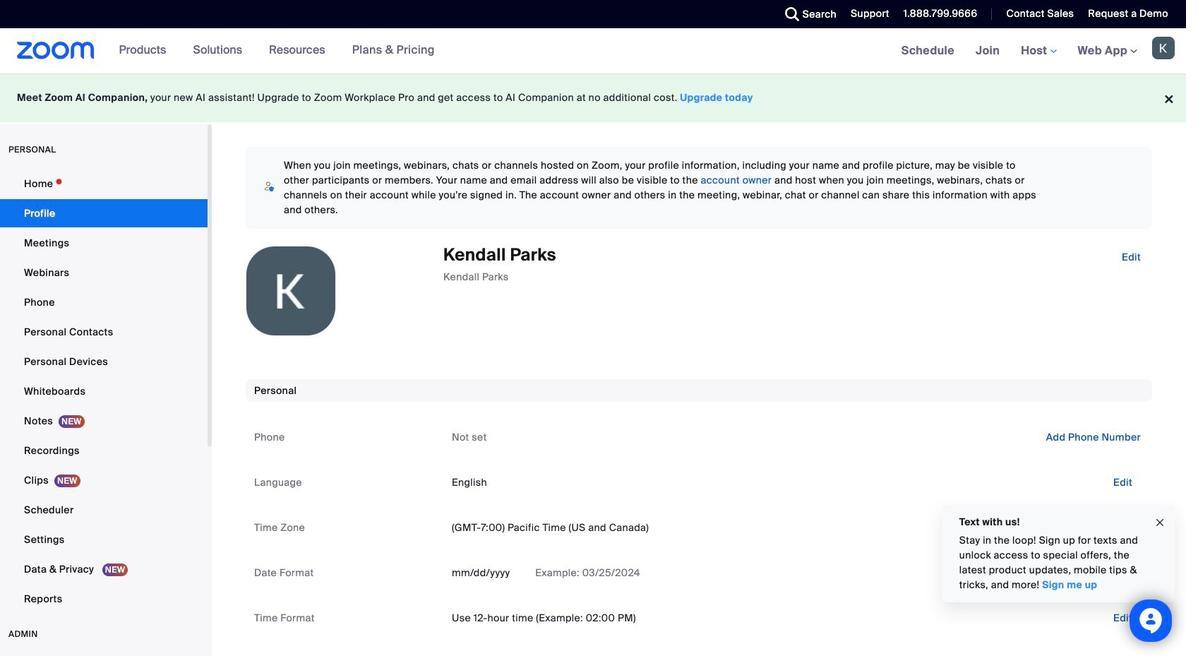 Task type: vqa. For each thing, say whether or not it's contained in the screenshot.
the All
no



Task type: describe. For each thing, give the bounding box(es) containing it.
profile picture image
[[1153, 37, 1176, 59]]

personal menu menu
[[0, 170, 208, 615]]

edit user photo image
[[280, 285, 302, 297]]

meetings navigation
[[891, 28, 1187, 74]]

zoom logo image
[[17, 42, 94, 59]]



Task type: locate. For each thing, give the bounding box(es) containing it.
product information navigation
[[109, 28, 446, 73]]

footer
[[0, 73, 1187, 122]]

banner
[[0, 28, 1187, 74]]

close image
[[1155, 515, 1166, 531]]

user photo image
[[247, 247, 336, 336]]



